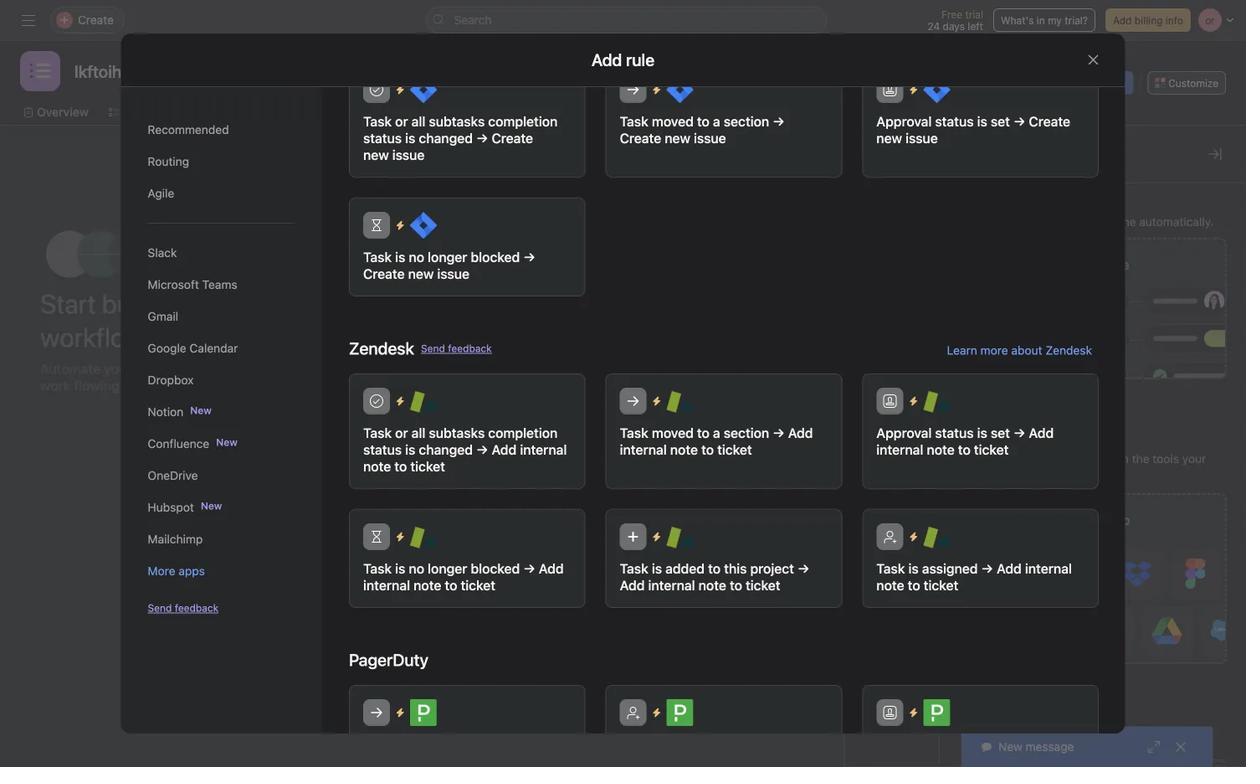 Task type: vqa. For each thing, say whether or not it's contained in the screenshot.
THE TASK for Task is added to this project → Add internal note to ticket
yes



Task type: describe. For each thing, give the bounding box(es) containing it.
longer for internal
[[428, 561, 467, 577]]

→ inside approval status is set → create new issue
[[1014, 113, 1026, 129]]

add inside task is no longer blocked → add internal note to ticket
[[539, 561, 564, 577]]

close image
[[1175, 740, 1188, 754]]

share
[[1099, 77, 1126, 89]]

calendar inside "link"
[[322, 105, 372, 119]]

task for task templates
[[882, 533, 903, 544]]

task moved to a section → add internal note to ticket button
[[606, 373, 842, 489]]

google calendar
[[148, 341, 238, 355]]

notion
[[148, 405, 184, 419]]

to inside task moved to a section → create new issue
[[697, 113, 710, 129]]

be
[[548, 247, 567, 266]]

task for task or all subtasks completion status is changed → create new issue
[[363, 113, 392, 129]]

your left team's
[[104, 361, 132, 377]]

add inside approval status is set → add internal note to ticket
[[1029, 425, 1054, 441]]

completion for add
[[488, 425, 558, 441]]

to inside from other apps choose the apps your team uses to create tasks for this project
[[466, 624, 477, 638]]

new issue inside task is no longer blocked → create new issue
[[408, 266, 469, 282]]

routing button
[[148, 146, 295, 178]]

add app button
[[960, 493, 1228, 664]]

template
[[515, 515, 563, 529]]

task for task moved to a section → add internal note to ticket
[[620, 425, 648, 441]]

jira server image for or
[[410, 76, 437, 103]]

a inside the task moved to a section → add internal note to ticket
[[713, 425, 720, 441]]

feedback inside zendesk send feedback
[[448, 342, 492, 354]]

→ inside task or all subtasks completion status is changed → create new issue
[[476, 130, 488, 146]]

list image
[[30, 61, 50, 81]]

or for task moved to a section → add internal note to ticket
[[395, 425, 408, 441]]

new issue inside approval status is set → create new issue
[[877, 130, 938, 146]]

easily
[[580, 515, 611, 529]]

task is no longer blocked → create new issue
[[363, 249, 535, 282]]

uses inside build integrated workflows with the tools your team uses the most.
[[991, 470, 1016, 484]]

routing
[[148, 154, 189, 168]]

and
[[234, 361, 257, 377]]

subtasks for add
[[429, 425, 485, 441]]

add inside the task moved to a section → add internal note to ticket
[[788, 425, 813, 441]]

jira server image for status
[[923, 76, 950, 103]]

task for task is added to this project → add internal note to ticket
[[620, 561, 648, 577]]

status inside task or all subtasks completion status is changed → add internal note to ticket
[[363, 442, 402, 458]]

hubspot new
[[148, 500, 222, 514]]

happen
[[753, 370, 789, 381]]

automate
[[40, 361, 101, 377]]

to ticket inside task is added to this project → add internal note to ticket
[[730, 577, 780, 593]]

from
[[466, 588, 495, 602]]

create inside create a form that turns submissions into tasks
[[466, 425, 502, 438]]

zendesk image for no
[[410, 523, 437, 550]]

tasks inside 'task templates create a template to easily standardize tasks'
[[533, 533, 561, 547]]

to inside how will tasks be added to this project?
[[623, 247, 638, 266]]

2 pagerduty image from the left
[[667, 699, 693, 726]]

in inside start building your workflow in two minutes automate your team's process and keep work flowing.
[[150, 321, 171, 353]]

dashboard
[[511, 105, 572, 119]]

internal inside the task moved to a section → add internal note to ticket
[[620, 442, 667, 458]]

→ inside the task moved to a section → add internal note to ticket
[[773, 425, 785, 441]]

work flowing.
[[40, 378, 123, 394]]

this for move
[[853, 355, 871, 366]]

list link
[[109, 103, 142, 121]]

→ inside task is no longer blocked → add internal note to ticket
[[523, 561, 535, 577]]

→ inside approval status is set → add internal note to ticket
[[1014, 425, 1026, 441]]

task or all subtasks completion status is changed → create new issue button
[[349, 62, 585, 178]]

task is no longer blocked → create new issue button
[[349, 198, 585, 296]]

is inside task or all subtasks completion status is changed → add internal note to ticket
[[405, 442, 415, 458]]

pagerduty image
[[923, 699, 950, 726]]

agile
[[148, 186, 174, 200]]

mailchimp
[[148, 532, 203, 546]]

search
[[454, 13, 492, 27]]

to ticket inside task is assigned → add internal note to ticket
[[908, 577, 959, 593]]

add inside task or all subtasks completion status is changed → add internal note to ticket
[[492, 442, 516, 458]]

new for notion
[[190, 404, 212, 416]]

tools
[[1153, 452, 1180, 466]]

your inside build integrated workflows with the tools your team uses the most.
[[1183, 452, 1207, 466]]

add inside task is assigned → add internal note to ticket
[[997, 561, 1022, 577]]

note inside the task moved to a section → add internal note to ticket
[[670, 442, 698, 458]]

slack
[[148, 246, 177, 260]]

when
[[753, 355, 781, 366]]

that
[[543, 425, 565, 438]]

messages link
[[592, 103, 661, 121]]

send feedback
[[148, 602, 219, 614]]

more for more apps
[[148, 564, 175, 578]]

moved for new issue
[[652, 113, 694, 129]]

search button
[[426, 7, 828, 33]]

integrated
[[991, 452, 1046, 466]]

→ inside task or all subtasks completion status is changed → add internal note to ticket
[[476, 442, 488, 458]]

team inside from other apps choose the apps your team uses to create tasks for this project
[[588, 605, 615, 619]]

form for that
[[515, 425, 540, 438]]

customize button
[[1148, 71, 1227, 95]]

zendesk image for all
[[410, 388, 437, 414]]

is inside approval status is set → create new issue
[[977, 113, 988, 129]]

tasks inside when tasks move to this section, what should happen automatically?
[[783, 355, 809, 366]]

add inside 'button'
[[1077, 512, 1102, 528]]

is inside task is no longer blocked → create new issue
[[395, 249, 405, 265]]

when tasks move to this section, what should happen automatically?
[[753, 355, 974, 381]]

is inside task is assigned → add internal note to ticket
[[909, 561, 919, 577]]

trial
[[966, 8, 984, 20]]

0 horizontal spatial rule
[[995, 215, 1015, 229]]

note inside task or all subtasks completion status is changed → add internal note to ticket
[[363, 458, 391, 474]]

task or all subtasks completion status is changed → create new issue
[[363, 113, 558, 163]]

status inside approval status is set → create new issue
[[935, 113, 974, 129]]

team inside build integrated workflows with the tools your team uses the most.
[[960, 470, 987, 484]]

agile button
[[148, 178, 295, 209]]

approval status is set → add internal note to ticket button
[[862, 373, 1099, 489]]

how
[[438, 247, 472, 266]]

create inside 'task templates create a template to easily standardize tasks'
[[466, 515, 502, 529]]

→ inside task is added to this project → add internal note to ticket
[[798, 561, 810, 577]]

or button
[[1001, 73, 1021, 93]]

collaborators
[[806, 459, 877, 473]]

confluence
[[148, 437, 210, 450]]

jira server image for is
[[410, 212, 437, 239]]

my
[[1048, 14, 1063, 26]]

new issue inside task or all subtasks completion status is changed → create new issue
[[363, 147, 424, 163]]

task is assigned → add internal note to ticket button
[[862, 509, 1099, 608]]

0 horizontal spatial zendesk
[[349, 338, 414, 358]]

expand new message image
[[1148, 740, 1161, 754]]

internal inside task or all subtasks completion status is changed → add internal note to ticket
[[520, 442, 567, 458]]

mailchimp button
[[148, 523, 295, 555]]

timeline link
[[229, 103, 289, 121]]

start building your workflow in two minutes automate your team's process and keep work flowing.
[[40, 288, 316, 394]]

set for create
[[991, 113, 1010, 129]]

a inside 'task templates create a template to easily standardize tasks'
[[506, 515, 512, 529]]

process
[[181, 361, 230, 377]]

approval for new issue
[[877, 113, 932, 129]]

with inside anyone with access to this project can add tasks manually
[[476, 315, 496, 327]]

task for task or all subtasks completion status is changed → add internal note to ticket
[[363, 425, 392, 441]]

create inside task or all subtasks completion status is changed → create new issue
[[492, 130, 533, 146]]

a inside task moved to a section → create new issue
[[713, 113, 720, 129]]

this inside from other apps choose the apps your team uses to create tasks for this project
[[568, 624, 587, 638]]

from other apps choose the apps your team uses to create tasks for this project
[[466, 588, 644, 638]]

project for →
[[750, 561, 794, 577]]

files
[[694, 105, 720, 119]]

longer for new issue
[[428, 249, 467, 265]]

low
[[1091, 368, 1110, 380]]

assigned
[[922, 561, 978, 577]]

assignee
[[802, 407, 850, 421]]

to ticket inside task is no longer blocked → add internal note to ticket
[[445, 577, 495, 593]]

task for task is no longer blocked → create new issue
[[363, 249, 392, 265]]

1 horizontal spatial forms
[[960, 711, 1000, 727]]

status inside approval status is set → add internal note to ticket
[[935, 425, 974, 441]]

add rule
[[1078, 257, 1130, 273]]

to inside 'task templates create a template to easily standardize tasks'
[[566, 515, 577, 529]]

note inside task is added to this project → add internal note to ticket
[[698, 577, 726, 593]]

messages
[[605, 105, 661, 119]]

search list box
[[426, 7, 828, 33]]

into inside create a form that turns submissions into tasks
[[536, 443, 557, 457]]

to inside task is added to this project → add internal note to ticket
[[708, 561, 721, 577]]

tasks inside anyone with access to this project can add tasks manually
[[438, 330, 463, 342]]

uses inside from other apps choose the apps your team uses to create tasks for this project
[[618, 605, 644, 619]]

build
[[960, 452, 987, 466]]

skip button
[[622, 686, 667, 716]]

task for task is assigned → add internal note to ticket
[[877, 561, 905, 577]]

status inside task or all subtasks completion status is changed → create new issue
[[363, 130, 402, 146]]

apps inside from other apps choose the apps your team uses to create tasks for this project
[[531, 605, 558, 619]]

to inside the task moved to a section → add internal note to ticket
[[697, 425, 710, 441]]

zendesk image for to
[[667, 388, 693, 414]]

tasks.
[[1184, 736, 1216, 750]]

your inside from other apps choose the apps your team uses to create tasks for this project
[[561, 605, 585, 619]]

trial?
[[1065, 14, 1089, 26]]

workflow
[[406, 105, 458, 119]]

24
[[928, 20, 941, 32]]

create a form that turns submissions into tasks
[[466, 425, 596, 457]]

onedrive button
[[148, 460, 295, 492]]

automatically
[[960, 736, 1034, 750]]

to ticket inside approval status is set → add internal note to ticket
[[958, 442, 1009, 458]]

notion new
[[148, 404, 212, 419]]

your right "get"
[[1053, 215, 1077, 229]]

changed for create
[[419, 130, 473, 146]]

add billing info button
[[1106, 8, 1192, 32]]

days
[[943, 20, 965, 32]]

other apps
[[498, 588, 557, 602]]

or inside or button
[[1006, 77, 1016, 89]]

added inside how will tasks be added to this project?
[[571, 247, 619, 266]]

task is assigned → add internal note to ticket
[[877, 561, 1072, 593]]

→ inside task moved to a section → create new issue
[[773, 113, 785, 129]]

task or all subtasks completion status is changed → add internal note to ticket button
[[349, 373, 585, 489]]

more options
[[408, 367, 471, 379]]

apps inside button
[[179, 564, 205, 578]]



Task type: locate. For each thing, give the bounding box(es) containing it.
0 vertical spatial changed
[[419, 130, 473, 146]]

close details image
[[1209, 147, 1223, 161]]

changed inside task or all subtasks completion status is changed → add internal note to ticket
[[419, 442, 473, 458]]

1 completion from the top
[[488, 113, 558, 129]]

internal inside task is added to this project → add internal note to ticket
[[648, 577, 695, 593]]

new for confluence
[[216, 436, 238, 448]]

2 vertical spatial the
[[511, 605, 528, 619]]

2 approval from the top
[[877, 425, 932, 441]]

0 vertical spatial moved
[[652, 113, 694, 129]]

close this dialog image
[[1087, 53, 1101, 67]]

completion for create
[[488, 113, 558, 129]]

2 vertical spatial or
[[395, 425, 408, 441]]

1 no from the top
[[409, 249, 424, 265]]

1 vertical spatial section
[[724, 425, 769, 441]]

to ticket inside the task moved to a section → add internal note to ticket
[[701, 442, 752, 458]]

most.
[[1040, 470, 1070, 484]]

section right files
[[724, 113, 769, 129]]

2 section from the top
[[724, 425, 769, 441]]

1 vertical spatial project
[[750, 561, 794, 577]]

0 vertical spatial set
[[991, 113, 1010, 129]]

jira server image inside approval status is set → create new issue 'button'
[[923, 76, 950, 103]]

section
[[724, 113, 769, 129], [724, 425, 769, 441]]

1 horizontal spatial zendesk
[[1046, 343, 1092, 357]]

should
[[942, 355, 974, 366]]

or for task moved to a section → create new issue
[[395, 113, 408, 129]]

create inside task is no longer blocked → create new issue
[[363, 266, 405, 282]]

or right calendar "link"
[[395, 113, 408, 129]]

project inside from other apps choose the apps your team uses to create tasks for this project
[[590, 624, 628, 638]]

task is added to this project → add internal note to ticket
[[620, 561, 810, 593]]

completion inside task or all subtasks completion status is changed → add internal note to ticket
[[488, 425, 558, 441]]

all down 'more options'
[[411, 425, 425, 441]]

task is no longer blocked → add internal note to ticket button
[[349, 509, 585, 608]]

0 vertical spatial team
[[960, 470, 987, 484]]

send down more apps
[[148, 602, 172, 614]]

1 vertical spatial moved
[[652, 425, 694, 441]]

microsoft teams
[[148, 278, 237, 291]]

in up team's
[[150, 321, 171, 353]]

forms up automatically
[[960, 711, 1000, 727]]

share button
[[1078, 71, 1134, 95]]

tasks up this project?
[[504, 247, 544, 266]]

approval status is set → create new issue
[[877, 113, 1071, 146]]

rule
[[995, 215, 1015, 229], [1106, 257, 1130, 273]]

2 completion from the top
[[488, 425, 558, 441]]

in
[[1037, 14, 1046, 26], [150, 321, 171, 353]]

1 vertical spatial more
[[148, 564, 175, 578]]

longer left will
[[428, 249, 467, 265]]

zendesk
[[349, 338, 414, 358], [1046, 343, 1092, 357]]

1 vertical spatial changed
[[419, 442, 473, 458]]

more
[[981, 343, 1008, 357]]

0 horizontal spatial added
[[571, 247, 619, 266]]

0 vertical spatial the
[[1133, 452, 1150, 466]]

1 section from the top
[[724, 113, 769, 129]]

subtasks down options
[[429, 425, 485, 441]]

to inside anyone with access to this project can add tasks manually
[[534, 315, 544, 327]]

1 vertical spatial forms
[[960, 711, 1000, 727]]

0 horizontal spatial calendar
[[190, 341, 238, 355]]

task inside task is assigned → add internal note to ticket
[[877, 561, 905, 577]]

approval
[[877, 113, 932, 129], [877, 425, 932, 441]]

pagerduty image down pagerduty
[[410, 699, 437, 726]]

0 vertical spatial form
[[515, 425, 540, 438]]

send up 'more options'
[[421, 342, 445, 354]]

0 vertical spatial rule
[[995, 215, 1015, 229]]

pagerduty image
[[410, 699, 437, 726], [667, 699, 693, 726]]

dashboard link
[[498, 103, 572, 121]]

no for internal
[[409, 561, 424, 577]]

set
[[991, 113, 1010, 129], [991, 425, 1010, 441]]

1 vertical spatial uses
[[618, 605, 644, 619]]

0 vertical spatial all
[[411, 113, 425, 129]]

task for task is no longer blocked → add internal note to ticket
[[363, 561, 392, 577]]

0 horizontal spatial team
[[588, 605, 615, 619]]

automatically?
[[792, 370, 862, 381]]

1 vertical spatial apps
[[531, 605, 558, 619]]

0 vertical spatial send
[[421, 342, 445, 354]]

jira server image for moved
[[667, 76, 693, 103]]

to ticket
[[701, 442, 752, 458], [958, 442, 1009, 458], [394, 458, 445, 474], [445, 577, 495, 593], [730, 577, 780, 593], [908, 577, 959, 593]]

zendesk image for assigned
[[923, 523, 950, 550]]

automatically.
[[1140, 215, 1214, 229]]

submissions inside create a form that turns submissions into tasks
[[466, 443, 533, 457]]

0 vertical spatial apps
[[179, 564, 205, 578]]

apps down the mailchimp
[[179, 564, 205, 578]]

task templates
[[466, 497, 550, 511]]

1 horizontal spatial pagerduty image
[[667, 699, 693, 726]]

1 horizontal spatial send feedback link
[[421, 341, 492, 356]]

is inside task is no longer blocked → add internal note to ticket
[[395, 561, 405, 577]]

new inside notion new
[[190, 404, 212, 416]]

form right turn
[[1062, 736, 1087, 750]]

add inside "button"
[[781, 459, 803, 473]]

all right calendar "link"
[[411, 113, 425, 129]]

2 vertical spatial project
[[590, 624, 628, 638]]

this inside anyone with access to this project can add tasks manually
[[547, 315, 564, 327]]

tasks left move
[[783, 355, 809, 366]]

0 vertical spatial send feedback link
[[421, 341, 492, 356]]

status
[[935, 113, 974, 129], [363, 130, 402, 146], [935, 425, 974, 441], [363, 442, 402, 458]]

the down integrated
[[1019, 470, 1037, 484]]

1 vertical spatial the
[[1019, 470, 1037, 484]]

will
[[476, 247, 500, 266]]

0 horizontal spatial feedback
[[175, 602, 219, 614]]

zendesk image up assigned
[[923, 523, 950, 550]]

learn more about zendesk link
[[947, 343, 1092, 357]]

form left that
[[515, 425, 540, 438]]

1 vertical spatial apps
[[960, 427, 993, 443]]

new inside confluence new
[[216, 436, 238, 448]]

project for can
[[567, 315, 600, 327]]

your up for
[[561, 605, 585, 619]]

1 vertical spatial in
[[150, 321, 171, 353]]

zendesk image up the task moved to a section → add internal note to ticket in the bottom of the page
[[667, 388, 693, 414]]

set down or button
[[991, 113, 1010, 129]]

1 pagerduty image from the left
[[410, 699, 437, 726]]

options
[[435, 367, 471, 379]]

anyone with access to this project can add tasks manually
[[438, 315, 641, 342]]

new down onedrive button
[[201, 500, 222, 512]]

section down 'happen'
[[724, 425, 769, 441]]

more down zendesk send feedback
[[408, 367, 432, 379]]

0 vertical spatial section
[[724, 113, 769, 129]]

set inside approval status is set → add internal note to ticket
[[991, 425, 1010, 441]]

0 vertical spatial or
[[1006, 77, 1016, 89]]

this
[[547, 315, 564, 327], [853, 355, 871, 366], [724, 561, 747, 577], [568, 624, 587, 638]]

1 vertical spatial or
[[395, 113, 408, 129]]

zendesk image up task is added to this project → add internal note to ticket at the bottom
[[667, 523, 693, 550]]

feedback down more apps
[[175, 602, 219, 614]]

team
[[960, 470, 987, 484], [588, 605, 615, 619]]

note inside task is no longer blocked → add internal note to ticket
[[413, 577, 441, 593]]

1 moved from the top
[[652, 113, 694, 129]]

0 horizontal spatial forms
[[878, 450, 907, 462]]

is inside approval status is set → add internal note to ticket
[[977, 425, 988, 441]]

subtasks for create
[[429, 113, 485, 129]]

more for more options
[[408, 367, 432, 379]]

2 subtasks from the top
[[429, 425, 485, 441]]

calendar up the process
[[190, 341, 238, 355]]

2 changed from the top
[[419, 442, 473, 458]]

start
[[40, 288, 96, 319]]

add
[[1114, 14, 1132, 26], [960, 215, 982, 229], [1078, 257, 1103, 273], [788, 425, 813, 441], [1029, 425, 1054, 441], [492, 442, 516, 458], [781, 459, 803, 473], [1077, 512, 1102, 528], [539, 561, 564, 577], [997, 561, 1022, 577], [620, 577, 645, 593]]

set assignee button
[[749, 393, 1009, 435]]

is inside task is added to this project → add internal note to ticket
[[652, 561, 662, 577]]

subtasks
[[429, 113, 485, 129], [429, 425, 485, 441]]

internal
[[520, 442, 567, 458], [620, 442, 667, 458], [877, 442, 924, 458], [1025, 561, 1072, 577], [363, 577, 410, 593], [648, 577, 695, 593]]

zendesk image
[[410, 388, 437, 414], [667, 388, 693, 414], [410, 523, 437, 550], [667, 523, 693, 550], [923, 523, 950, 550]]

new up confluence new
[[190, 404, 212, 416]]

jira server image up task moved to a section → create new issue
[[667, 76, 693, 103]]

1 vertical spatial new
[[216, 436, 238, 448]]

anyone
[[438, 315, 473, 327]]

longer up from
[[428, 561, 467, 577]]

this inside task is added to this project → add internal note to ticket
[[724, 561, 747, 577]]

longer
[[428, 249, 467, 265], [428, 561, 467, 577]]

0 horizontal spatial apps
[[880, 368, 905, 380]]

standardize
[[466, 533, 530, 547]]

all inside task or all subtasks completion status is changed → create new issue
[[411, 113, 425, 129]]

microsoft teams button
[[148, 269, 295, 301]]

1 vertical spatial completion
[[488, 425, 558, 441]]

1 horizontal spatial feedback
[[448, 342, 492, 354]]

0 vertical spatial project
[[567, 315, 600, 327]]

note inside approval status is set → add internal note to ticket
[[927, 442, 955, 458]]

create inside task moved to a section → create new issue
[[620, 130, 661, 146]]

set inside approval status is set → create new issue
[[991, 113, 1010, 129]]

1 vertical spatial form
[[1062, 736, 1087, 750]]

0 vertical spatial longer
[[428, 249, 467, 265]]

section for task moved to a section → create new issue
[[724, 113, 769, 129]]

what's in my trial? button
[[994, 8, 1096, 32]]

microsoft
[[148, 278, 199, 291]]

1 subtasks from the top
[[429, 113, 485, 129]]

1 vertical spatial blocked
[[471, 561, 520, 577]]

1 horizontal spatial with
[[1107, 452, 1129, 466]]

get
[[1032, 215, 1050, 229]]

internal inside task is assigned → add internal note to ticket
[[1025, 561, 1072, 577]]

1 set from the top
[[991, 113, 1010, 129]]

task moved to a section → add internal note to ticket
[[620, 425, 813, 458]]

dropbox button
[[148, 364, 295, 396]]

0 vertical spatial with
[[476, 315, 496, 327]]

calendar left the workflow link
[[322, 105, 372, 119]]

0 vertical spatial subtasks
[[429, 113, 485, 129]]

jira server image up workflow
[[410, 76, 437, 103]]

or down 'more options'
[[395, 425, 408, 441]]

changed down 'more options'
[[419, 442, 473, 458]]

→ inside task is no longer blocked → create new issue
[[523, 249, 535, 265]]

0 vertical spatial added
[[571, 247, 619, 266]]

project inside task is added to this project → add internal note to ticket
[[750, 561, 794, 577]]

0 horizontal spatial the
[[511, 605, 528, 619]]

recommended
[[148, 123, 229, 136]]

your up two minutes
[[200, 288, 250, 319]]

with right workflows
[[1107, 452, 1129, 466]]

learn more about zendesk
[[947, 343, 1092, 357]]

send
[[421, 342, 445, 354], [148, 602, 172, 614]]

or inside task or all subtasks completion status is changed → create new issue
[[395, 113, 408, 129]]

left
[[968, 20, 984, 32]]

set for add
[[991, 425, 1010, 441]]

jira server image up task is no longer blocked → create new issue
[[410, 212, 437, 239]]

0 vertical spatial uses
[[991, 470, 1016, 484]]

no inside task is no longer blocked → add internal note to ticket
[[409, 561, 424, 577]]

1 vertical spatial rule
[[1106, 257, 1130, 273]]

new for hubspot
[[201, 500, 222, 512]]

changed
[[419, 130, 473, 146], [419, 442, 473, 458]]

form for submissions
[[1062, 736, 1087, 750]]

zendesk up 'more options'
[[349, 338, 414, 358]]

0 horizontal spatial send
[[148, 602, 172, 614]]

0 vertical spatial new
[[190, 404, 212, 416]]

forms down set assignee button
[[878, 450, 907, 462]]

2 set from the top
[[991, 425, 1010, 441]]

1 vertical spatial team
[[588, 605, 615, 619]]

zendesk image inside task moved to a section → add internal note to ticket button
[[667, 388, 693, 414]]

this for access
[[547, 315, 564, 327]]

internal inside task is no longer blocked → add internal note to ticket
[[363, 577, 410, 593]]

tasks inside how will tasks be added to this project?
[[504, 247, 544, 266]]

in inside button
[[1037, 14, 1046, 26]]

0 horizontal spatial submissions
[[466, 443, 533, 457]]

two minutes
[[177, 321, 316, 353]]

turn
[[1037, 736, 1059, 750]]

set up integrated
[[991, 425, 1010, 441]]

0 horizontal spatial uses
[[618, 605, 644, 619]]

app
[[1106, 512, 1131, 528]]

apps
[[179, 564, 205, 578], [531, 605, 558, 619]]

0 vertical spatial blocked
[[471, 249, 520, 265]]

submissions up the task templates
[[466, 443, 533, 457]]

0 vertical spatial forms
[[878, 450, 907, 462]]

blocked inside task is no longer blocked → add internal note to ticket
[[471, 561, 520, 577]]

feedback down the manually at the left top of page
[[448, 342, 492, 354]]

tasks inside create a form that turns submissions into tasks
[[560, 443, 588, 457]]

submissions left close icon
[[1090, 736, 1157, 750]]

tasks down template
[[533, 533, 561, 547]]

1 longer from the top
[[428, 249, 467, 265]]

1 vertical spatial subtasks
[[429, 425, 485, 441]]

1 horizontal spatial into
[[1160, 736, 1181, 750]]

all for task or all subtasks completion status is changed → create new issue
[[411, 113, 425, 129]]

rule down the done
[[1106, 257, 1130, 273]]

0 horizontal spatial into
[[536, 443, 557, 457]]

new message
[[999, 740, 1075, 754]]

send inside zendesk send feedback
[[421, 342, 445, 354]]

jira server image inside the task is no longer blocked → create new issue button
[[410, 212, 437, 239]]

in left my
[[1037, 14, 1046, 26]]

added inside task is added to this project → add internal note to ticket
[[665, 561, 705, 577]]

task inside task is no longer blocked → add internal note to ticket
[[363, 561, 392, 577]]

completion inside task or all subtasks completion status is changed → create new issue
[[488, 113, 558, 129]]

1 horizontal spatial apps
[[531, 605, 558, 619]]

1 horizontal spatial calendar
[[322, 105, 372, 119]]

calendar
[[322, 105, 372, 119], [190, 341, 238, 355]]

0 horizontal spatial in
[[150, 321, 171, 353]]

0 vertical spatial no
[[409, 249, 424, 265]]

apps down section,
[[880, 368, 905, 380]]

task inside task or all subtasks completion status is changed → create new issue
[[363, 113, 392, 129]]

1 changed from the top
[[419, 130, 473, 146]]

0 horizontal spatial apps
[[179, 564, 205, 578]]

0 horizontal spatial send feedback link
[[148, 600, 219, 615]]

choose
[[466, 605, 508, 619]]

2 horizontal spatial the
[[1133, 452, 1150, 466]]

0 horizontal spatial more
[[148, 564, 175, 578]]

changed down workflow
[[419, 130, 473, 146]]

1 horizontal spatial the
[[1019, 470, 1037, 484]]

form inside create a form that turns submissions into tasks
[[515, 425, 540, 438]]

more apps
[[148, 564, 205, 578]]

overview link
[[23, 103, 89, 121]]

zendesk image for added
[[667, 523, 693, 550]]

onedrive
[[148, 469, 198, 482]]

→ inside task is assigned → add internal note to ticket
[[981, 561, 994, 577]]

1 approval from the top
[[877, 113, 932, 129]]

blocked for task is no longer blocked → add internal note to ticket
[[471, 561, 520, 577]]

add rule
[[592, 50, 655, 70]]

blocked for task is no longer blocked → create new issue
[[471, 249, 520, 265]]

to
[[697, 113, 710, 129], [1018, 215, 1029, 229], [623, 247, 638, 266], [534, 315, 544, 327], [841, 355, 851, 366], [697, 425, 710, 441], [566, 515, 577, 529], [708, 561, 721, 577], [466, 624, 477, 638]]

done
[[1110, 215, 1137, 229]]

1 vertical spatial send
[[148, 602, 172, 614]]

dropbox
[[148, 373, 194, 387]]

skip
[[633, 694, 656, 708]]

2 all from the top
[[411, 425, 425, 441]]

no for new issue
[[409, 249, 424, 265]]

to inside when tasks move to this section, what should happen automatically?
[[841, 355, 851, 366]]

all for task or all subtasks completion status is changed → add internal note to ticket
[[411, 425, 425, 441]]

pagerduty image right "skip"
[[667, 699, 693, 726]]

1 vertical spatial feedback
[[175, 602, 219, 614]]

turns
[[568, 425, 596, 438]]

rule left "get"
[[995, 215, 1015, 229]]

task moved to a section → create new issue button
[[606, 62, 842, 178]]

1 horizontal spatial form
[[1062, 736, 1087, 750]]

the inside from other apps choose the apps your team uses to create tasks for this project
[[511, 605, 528, 619]]

subtasks inside task or all subtasks completion status is changed → add internal note to ticket
[[429, 425, 485, 441]]

0 vertical spatial apps
[[880, 368, 905, 380]]

tasks down turns at the left bottom of page
[[560, 443, 588, 457]]

task inside task is no longer blocked → create new issue
[[363, 249, 392, 265]]

1 horizontal spatial added
[[665, 561, 705, 577]]

zendesk image inside task is added to this project → add internal note to ticket button
[[667, 523, 693, 550]]

0 vertical spatial into
[[536, 443, 557, 457]]

1 horizontal spatial rule
[[1106, 257, 1130, 273]]

gmail
[[148, 309, 178, 323]]

moved for internal
[[652, 425, 694, 441]]

approval inside approval status is set → add internal note to ticket
[[877, 425, 932, 441]]

changed for add
[[419, 442, 473, 458]]

the left tools
[[1133, 452, 1150, 466]]

more down the mailchimp
[[148, 564, 175, 578]]

1 vertical spatial send feedback link
[[148, 600, 219, 615]]

add inside task is added to this project → add internal note to ticket
[[620, 577, 645, 593]]

feedback
[[448, 342, 492, 354], [175, 602, 219, 614]]

new up onedrive button
[[216, 436, 238, 448]]

zendesk image up task is no longer blocked → add internal note to ticket
[[410, 523, 437, 550]]

task for task moved to a section → create new issue
[[620, 113, 648, 129]]

2 blocked from the top
[[471, 561, 520, 577]]

zendesk image
[[923, 388, 950, 414]]

zendesk image inside task or all subtasks completion status is changed → add internal note to ticket button
[[410, 388, 437, 414]]

zendesk send feedback
[[349, 338, 492, 358]]

your right tools
[[1183, 452, 1207, 466]]

approval status is set → create new issue button
[[862, 62, 1099, 178]]

to ticket inside task or all subtasks completion status is changed → add internal note to ticket
[[394, 458, 445, 474]]

1 vertical spatial added
[[665, 561, 705, 577]]

this inside when tasks move to this section, what should happen automatically?
[[853, 355, 871, 366]]

approval status is set → add internal note to ticket
[[877, 425, 1054, 458]]

1 vertical spatial all
[[411, 425, 425, 441]]

tasks left for
[[518, 624, 546, 638]]

jira server image up approval status is set → create new issue at right
[[923, 76, 950, 103]]

1 all from the top
[[411, 113, 425, 129]]

2 longer from the top
[[428, 561, 467, 577]]

new issue inside task moved to a section → create new issue
[[665, 130, 726, 146]]

a inside create a form that turns submissions into tasks
[[506, 425, 512, 438]]

1 vertical spatial with
[[1107, 452, 1129, 466]]

new
[[190, 404, 212, 416], [216, 436, 238, 448], [201, 500, 222, 512]]

jira server image
[[410, 76, 437, 103], [667, 76, 693, 103], [923, 76, 950, 103], [410, 212, 437, 239]]

1 horizontal spatial apps
[[960, 427, 993, 443]]

longer inside task is no longer blocked → create new issue
[[428, 249, 467, 265]]

the down other apps
[[511, 605, 528, 619]]

create inside approval status is set → create new issue
[[1029, 113, 1071, 129]]

is inside task or all subtasks completion status is changed → create new issue
[[405, 130, 415, 146]]

with inside build integrated workflows with the tools your team uses the most.
[[1107, 452, 1129, 466]]

0 vertical spatial approval
[[877, 113, 932, 129]]

forms
[[878, 450, 907, 462], [960, 711, 1000, 727]]

send feedback link up options
[[421, 341, 492, 356]]

send feedback link down more apps
[[148, 600, 219, 615]]

zendesk image down 'more options'
[[410, 388, 437, 414]]

submissions
[[466, 443, 533, 457], [1090, 736, 1157, 750]]

into down that
[[536, 443, 557, 457]]

med
[[1091, 332, 1112, 344]]

1 vertical spatial submissions
[[1090, 736, 1157, 750]]

tasks down anyone
[[438, 330, 463, 342]]

with
[[476, 315, 496, 327], [1107, 452, 1129, 466]]

calendar inside "button"
[[190, 341, 238, 355]]

apps up for
[[531, 605, 558, 619]]

no inside task is no longer blocked → create new issue
[[409, 249, 424, 265]]

1 vertical spatial no
[[409, 561, 424, 577]]

note inside task is assigned → add internal note to ticket
[[877, 577, 904, 593]]

with up the manually at the left top of page
[[476, 315, 496, 327]]

2 vertical spatial new
[[201, 500, 222, 512]]

task inside task or all subtasks completion status is changed → add internal note to ticket
[[363, 425, 392, 441]]

1 vertical spatial longer
[[428, 561, 467, 577]]

0 vertical spatial calendar
[[322, 105, 372, 119]]

task or all subtasks completion status is changed → add internal note to ticket
[[363, 425, 567, 474]]

apps
[[880, 368, 905, 380], [960, 427, 993, 443]]

into
[[536, 443, 557, 457], [1160, 736, 1181, 750]]

1 horizontal spatial uses
[[991, 470, 1016, 484]]

None text field
[[70, 56, 139, 86]]

1 blocked from the top
[[471, 249, 520, 265]]

1 vertical spatial calendar
[[190, 341, 238, 355]]

approval for internal
[[877, 425, 932, 441]]

section for task moved to a section → add internal note to ticket
[[724, 425, 769, 441]]

zendesk image inside task is assigned → add internal note to ticket button
[[923, 523, 950, 550]]

subtasks left dashboard link
[[429, 113, 485, 129]]

2 moved from the top
[[652, 425, 694, 441]]

work
[[1080, 215, 1106, 229]]

1 vertical spatial approval
[[877, 425, 932, 441]]

1 horizontal spatial submissions
[[1090, 736, 1157, 750]]

1 vertical spatial into
[[1160, 736, 1181, 750]]

this for added
[[724, 561, 747, 577]]

free
[[942, 8, 963, 20]]

1 vertical spatial set
[[991, 425, 1010, 441]]

1 horizontal spatial in
[[1037, 14, 1046, 26]]

task inside task is added to this project → add internal note to ticket
[[620, 561, 648, 577]]

0 horizontal spatial with
[[476, 315, 496, 327]]

apps up build
[[960, 427, 993, 443]]

1 horizontal spatial more
[[408, 367, 432, 379]]

or up approval status is set → create new issue at right
[[1006, 77, 1016, 89]]

2 no from the top
[[409, 561, 424, 577]]

tasks inside from other apps choose the apps your team uses to create tasks for this project
[[518, 624, 546, 638]]

internal inside approval status is set → add internal note to ticket
[[877, 442, 924, 458]]

into left tasks.
[[1160, 736, 1181, 750]]

zendesk up low
[[1046, 343, 1092, 357]]

manually
[[466, 330, 508, 342]]

uses
[[991, 470, 1016, 484], [618, 605, 644, 619]]

add app
[[1077, 512, 1131, 528]]



